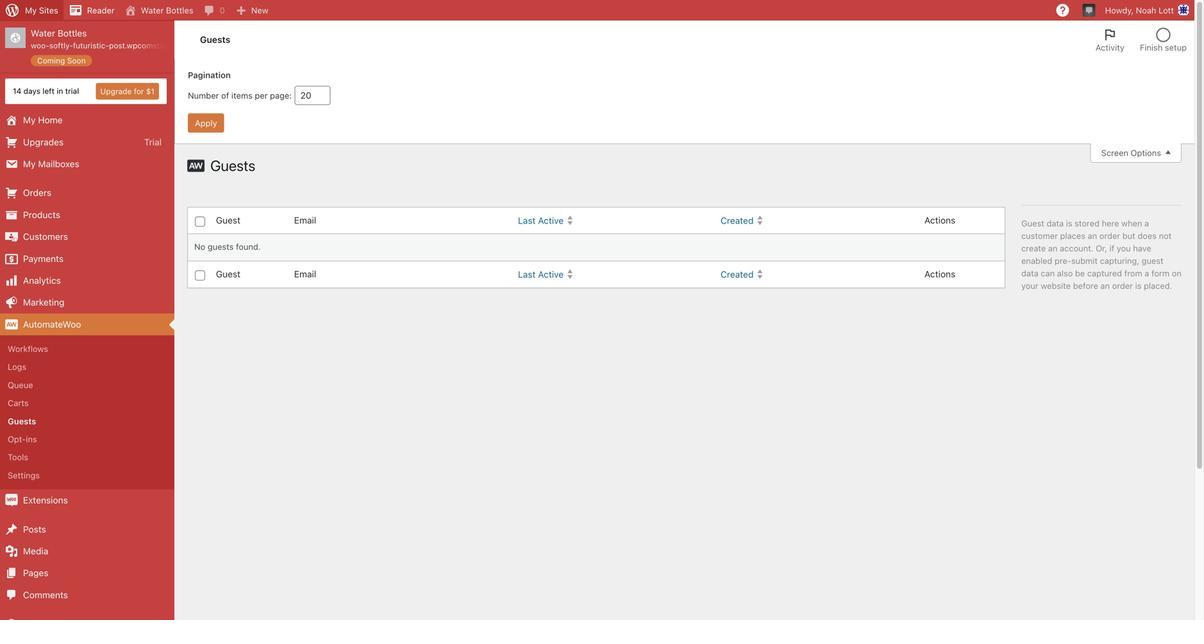 Task type: locate. For each thing, give the bounding box(es) containing it.
1 vertical spatial guests
[[210, 157, 255, 175]]

0 vertical spatial bottles
[[166, 5, 193, 15]]

places
[[1061, 231, 1086, 241]]

marketing
[[23, 297, 64, 308]]

upgrade for $1
[[100, 87, 155, 96]]

0 vertical spatial actions
[[925, 215, 956, 226]]

1 vertical spatial last active link
[[513, 263, 716, 286]]

upgrade
[[100, 87, 132, 96]]

0 vertical spatial a
[[1145, 219, 1150, 228]]

website
[[1041, 281, 1071, 291]]

0 link
[[199, 0, 230, 21]]

2 last active link from the top
[[513, 263, 716, 286]]

1 vertical spatial an
[[1049, 244, 1058, 253]]

my down upgrades
[[23, 159, 36, 169]]

tab list
[[1088, 21, 1195, 59]]

account.
[[1060, 244, 1094, 253]]

products
[[23, 210, 60, 220]]

2 actions from the top
[[925, 269, 956, 280]]

1 vertical spatial email
[[294, 269, 316, 280]]

1 active from the top
[[538, 216, 564, 226]]

also
[[1058, 269, 1073, 278]]

notification image
[[1085, 4, 1095, 15]]

tab list containing activity
[[1088, 21, 1195, 59]]

1 vertical spatial active
[[538, 270, 564, 280]]

water inside toolbar navigation
[[141, 5, 164, 15]]

0 vertical spatial my
[[25, 5, 37, 15]]

from
[[1125, 269, 1143, 278]]

screen
[[1102, 148, 1129, 158]]

created for last active link associated with second 'created' link from the bottom
[[721, 216, 754, 226]]

1 horizontal spatial bottles
[[166, 5, 193, 15]]

my mailboxes link
[[0, 153, 174, 175]]

my sites
[[25, 5, 58, 15]]

guest down no guests found. on the top left
[[216, 269, 241, 280]]

order
[[1100, 231, 1121, 241], [1113, 281, 1134, 291]]

1 last active from the top
[[518, 216, 564, 226]]

1 vertical spatial created
[[721, 270, 754, 280]]

lott
[[1159, 5, 1175, 15]]

0 vertical spatial last active
[[518, 216, 564, 226]]

my inside my home link
[[23, 115, 36, 125]]

1 vertical spatial bottles
[[58, 28, 87, 38]]

upgrade for $1 button
[[96, 83, 159, 100]]

1 email from the top
[[294, 215, 316, 226]]

1 horizontal spatial is
[[1136, 281, 1142, 291]]

1 vertical spatial water
[[31, 28, 55, 38]]

customers link
[[0, 226, 174, 248]]

None submit
[[188, 114, 224, 133]]

before
[[1074, 281, 1099, 291]]

0 vertical spatial active
[[538, 216, 564, 226]]

guest
[[216, 215, 241, 226], [1022, 219, 1045, 228], [216, 269, 241, 280]]

water up woo-
[[31, 28, 55, 38]]

1 horizontal spatial an
[[1088, 231, 1098, 241]]

water for water bottles woo-softly-futuristic-post.wpcomstaging.com coming soon
[[31, 28, 55, 38]]

my inside my sites link
[[25, 5, 37, 15]]

1 last active link from the top
[[513, 209, 716, 232]]

1 horizontal spatial water
[[141, 5, 164, 15]]

0 horizontal spatial water
[[31, 28, 55, 38]]

finish setup button
[[1133, 21, 1195, 59]]

created
[[721, 216, 754, 226], [721, 270, 754, 280]]

in
[[57, 87, 63, 96]]

logs link
[[0, 358, 174, 376]]

orders
[[23, 188, 51, 198]]

2 vertical spatial my
[[23, 159, 36, 169]]

analytics
[[23, 275, 61, 286]]

0 vertical spatial created link
[[716, 209, 919, 232]]

media
[[23, 547, 48, 557]]

bottles inside toolbar navigation
[[166, 5, 193, 15]]

an down captured
[[1101, 281, 1110, 291]]

new
[[251, 5, 269, 15]]

setup
[[1165, 43, 1187, 52]]

email for second 'created' link from the bottom
[[294, 215, 316, 226]]

0 horizontal spatial is
[[1067, 219, 1073, 228]]

last for second 'created' link from the bottom
[[518, 216, 536, 226]]

tools link
[[0, 449, 174, 467]]

media link
[[0, 541, 174, 563]]

days
[[24, 87, 40, 96]]

1 actions from the top
[[925, 215, 956, 226]]

1 vertical spatial order
[[1113, 281, 1134, 291]]

howdy, noah lott
[[1106, 5, 1175, 15]]

created for last active link related to 2nd 'created' link from the top
[[721, 270, 754, 280]]

your
[[1022, 281, 1039, 291]]

marketing link
[[0, 292, 174, 314]]

my sites link
[[0, 0, 63, 21]]

submit
[[1072, 256, 1098, 266]]

2 email from the top
[[294, 269, 316, 280]]

number of items per page:
[[188, 91, 292, 100]]

data up your
[[1022, 269, 1039, 278]]

2 a from the top
[[1145, 269, 1150, 278]]

is down from
[[1136, 281, 1142, 291]]

1 vertical spatial last active
[[518, 270, 564, 280]]

2 last active from the top
[[518, 270, 564, 280]]

1 created from the top
[[721, 216, 754, 226]]

main menu navigation
[[0, 21, 198, 621]]

reader
[[87, 5, 115, 15]]

create
[[1022, 244, 1046, 253]]

my left sites
[[25, 5, 37, 15]]

1 vertical spatial actions
[[925, 269, 956, 280]]

orders link
[[0, 182, 174, 204]]

a
[[1145, 219, 1150, 228], [1145, 269, 1150, 278]]

a up does
[[1145, 219, 1150, 228]]

1 a from the top
[[1145, 219, 1150, 228]]

0 horizontal spatial an
[[1049, 244, 1058, 253]]

guest for 2nd 'created' link from the top
[[216, 269, 241, 280]]

my inside my mailboxes link
[[23, 159, 36, 169]]

carts link
[[0, 395, 174, 413]]

pages
[[23, 568, 48, 579]]

2 vertical spatial guests
[[8, 417, 36, 426]]

bottles inside water bottles woo-softly-futuristic-post.wpcomstaging.com coming soon
[[58, 28, 87, 38]]

guest up customer
[[1022, 219, 1045, 228]]

active
[[538, 216, 564, 226], [538, 270, 564, 280]]

2 horizontal spatial an
[[1101, 281, 1110, 291]]

0 vertical spatial last
[[518, 216, 536, 226]]

soon
[[67, 56, 86, 65]]

data
[[1047, 219, 1064, 228], [1022, 269, 1039, 278]]

0 vertical spatial email
[[294, 215, 316, 226]]

0
[[220, 5, 225, 15]]

bottles left the 0 "link"
[[166, 5, 193, 15]]

water bottles woo-softly-futuristic-post.wpcomstaging.com coming soon
[[31, 28, 198, 65]]

0 vertical spatial last active link
[[513, 209, 716, 232]]

toolbar navigation
[[0, 0, 1195, 23]]

actions for second 'created' link from the bottom
[[925, 215, 956, 226]]

active for second 'created' link from the bottom
[[538, 216, 564, 226]]

0 horizontal spatial bottles
[[58, 28, 87, 38]]

0 vertical spatial water
[[141, 5, 164, 15]]

but
[[1123, 231, 1136, 241]]

activity button
[[1088, 21, 1133, 59]]

2 created from the top
[[721, 270, 754, 280]]

on
[[1172, 269, 1182, 278]]

last active link
[[513, 209, 716, 232], [513, 263, 716, 286]]

None checkbox
[[195, 217, 205, 227], [195, 271, 205, 281], [195, 217, 205, 227], [195, 271, 205, 281]]

is
[[1067, 219, 1073, 228], [1136, 281, 1142, 291]]

1 vertical spatial created link
[[716, 263, 919, 286]]

2 last from the top
[[518, 270, 536, 280]]

2 vertical spatial an
[[1101, 281, 1110, 291]]

1 vertical spatial last
[[518, 270, 536, 280]]

last active
[[518, 216, 564, 226], [518, 270, 564, 280]]

pages link
[[0, 563, 174, 585]]

water up the post.wpcomstaging.com
[[141, 5, 164, 15]]

queue
[[8, 381, 33, 390]]

found.
[[236, 242, 261, 252]]

1 vertical spatial data
[[1022, 269, 1039, 278]]

1 horizontal spatial data
[[1047, 219, 1064, 228]]

screen options
[[1102, 148, 1162, 158]]

actions
[[925, 215, 956, 226], [925, 269, 956, 280]]

0 vertical spatial created
[[721, 216, 754, 226]]

payments link
[[0, 248, 174, 270]]

0 vertical spatial is
[[1067, 219, 1073, 228]]

data up customer
[[1047, 219, 1064, 228]]

an up pre-
[[1049, 244, 1058, 253]]

1 last from the top
[[518, 216, 536, 226]]

an down the stored
[[1088, 231, 1098, 241]]

my left home at the left of the page
[[23, 115, 36, 125]]

guests
[[200, 34, 230, 45], [210, 157, 255, 175], [8, 417, 36, 426]]

water inside water bottles woo-softly-futuristic-post.wpcomstaging.com coming soon
[[31, 28, 55, 38]]

does
[[1138, 231, 1157, 241]]

guest inside guest data is stored here when a customer places an order but does not create an account. or, if you have enabled pre-submit capturing, guest data can also be captured from a form on your website before an order is placed.
[[1022, 219, 1045, 228]]

2 active from the top
[[538, 270, 564, 280]]

is up places at right
[[1067, 219, 1073, 228]]

Number of items per page: number field
[[295, 86, 331, 105]]

last active for second 'created' link from the bottom
[[518, 216, 564, 226]]

bottles up softly-
[[58, 28, 87, 38]]

order down here
[[1100, 231, 1121, 241]]

when
[[1122, 219, 1143, 228]]

1 vertical spatial my
[[23, 115, 36, 125]]

water bottles
[[141, 5, 193, 15]]

1 vertical spatial is
[[1136, 281, 1142, 291]]

created link
[[716, 209, 919, 232], [716, 263, 919, 286]]

guest up no guests found. on the top left
[[216, 215, 241, 226]]

posts
[[23, 525, 46, 535]]

1 vertical spatial a
[[1145, 269, 1150, 278]]

a right from
[[1145, 269, 1150, 278]]

logs
[[8, 363, 26, 372]]

opt-ins
[[8, 435, 37, 445]]

last for 2nd 'created' link from the top
[[518, 270, 536, 280]]

order down from
[[1113, 281, 1134, 291]]

settings
[[8, 471, 40, 481]]

2 created link from the top
[[716, 263, 919, 286]]

no
[[194, 242, 205, 252]]

stored
[[1075, 219, 1100, 228]]



Task type: vqa. For each thing, say whether or not it's contained in the screenshot.
trial
yes



Task type: describe. For each thing, give the bounding box(es) containing it.
my for my mailboxes
[[23, 159, 36, 169]]

no guests found.
[[194, 242, 261, 252]]

automatewoo link
[[0, 314, 174, 336]]

futuristic-
[[73, 41, 109, 50]]

opt-ins link
[[0, 431, 174, 449]]

reader link
[[63, 0, 120, 21]]

last active for 2nd 'created' link from the top
[[518, 270, 564, 280]]

email for 2nd 'created' link from the top
[[294, 269, 316, 280]]

new link
[[230, 0, 274, 21]]

payments
[[23, 254, 64, 264]]

14 days left in trial
[[13, 87, 79, 96]]

number
[[188, 91, 219, 100]]

comments
[[23, 590, 68, 601]]

workflows link
[[0, 340, 174, 358]]

finish setup
[[1140, 43, 1187, 52]]

water for water bottles
[[141, 5, 164, 15]]

actions for 2nd 'created' link from the top
[[925, 269, 956, 280]]

settings link
[[0, 467, 174, 485]]

ins
[[26, 435, 37, 445]]

opt-
[[8, 435, 26, 445]]

woo-
[[31, 41, 49, 50]]

items
[[231, 91, 253, 100]]

0 vertical spatial order
[[1100, 231, 1121, 241]]

my home
[[23, 115, 63, 125]]

coming
[[37, 56, 65, 65]]

for
[[134, 87, 144, 96]]

bottles for water bottles
[[166, 5, 193, 15]]

customer
[[1022, 231, 1058, 241]]

form
[[1152, 269, 1170, 278]]

my mailboxes
[[23, 159, 79, 169]]

sites
[[39, 5, 58, 15]]

analytics link
[[0, 270, 174, 292]]

carts
[[8, 399, 29, 408]]

0 vertical spatial guests
[[200, 34, 230, 45]]

my for my sites
[[25, 5, 37, 15]]

active for 2nd 'created' link from the top
[[538, 270, 564, 280]]

tools
[[8, 453, 28, 463]]

last active link for second 'created' link from the bottom
[[513, 209, 716, 232]]

comments link
[[0, 585, 174, 607]]

$1
[[146, 87, 155, 96]]

my for my home
[[23, 115, 36, 125]]

per
[[255, 91, 268, 100]]

0 vertical spatial data
[[1047, 219, 1064, 228]]

guests
[[208, 242, 234, 252]]

page:
[[270, 91, 292, 100]]

my home link
[[0, 109, 174, 131]]

or,
[[1096, 244, 1108, 253]]

left
[[43, 87, 55, 96]]

pre-
[[1055, 256, 1072, 266]]

finish
[[1140, 43, 1163, 52]]

0 vertical spatial an
[[1088, 231, 1098, 241]]

be
[[1076, 269, 1085, 278]]

customers
[[23, 232, 68, 242]]

of
[[221, 91, 229, 100]]

if
[[1110, 244, 1115, 253]]

guest for second 'created' link from the bottom
[[216, 215, 241, 226]]

14
[[13, 87, 21, 96]]

water bottles link
[[120, 0, 199, 21]]

upgrades
[[23, 137, 64, 147]]

home
[[38, 115, 63, 125]]

guests link
[[0, 413, 174, 431]]

here
[[1102, 219, 1120, 228]]

post.wpcomstaging.com
[[109, 41, 198, 50]]

noah
[[1136, 5, 1157, 15]]

last active link for 2nd 'created' link from the top
[[513, 263, 716, 286]]

trial
[[144, 137, 162, 147]]

posts link
[[0, 519, 174, 541]]

0 horizontal spatial data
[[1022, 269, 1039, 278]]

bottles for water bottles woo-softly-futuristic-post.wpcomstaging.com coming soon
[[58, 28, 87, 38]]

screen options button
[[1091, 144, 1182, 163]]

capturing,
[[1100, 256, 1140, 266]]

mailboxes
[[38, 159, 79, 169]]

automatewoo
[[23, 319, 81, 330]]

activity
[[1096, 43, 1125, 52]]

guests inside main menu navigation
[[8, 417, 36, 426]]

extensions
[[23, 496, 68, 506]]

you
[[1117, 244, 1131, 253]]

guest data is stored here when a customer places an order but does not create an account. or, if you have enabled pre-submit capturing, guest data can also be captured from a form on your website before an order is placed.
[[1022, 219, 1182, 291]]

1 created link from the top
[[716, 209, 919, 232]]

captured
[[1088, 269, 1123, 278]]

have
[[1134, 244, 1152, 253]]

options
[[1131, 148, 1162, 158]]

softly-
[[49, 41, 73, 50]]



